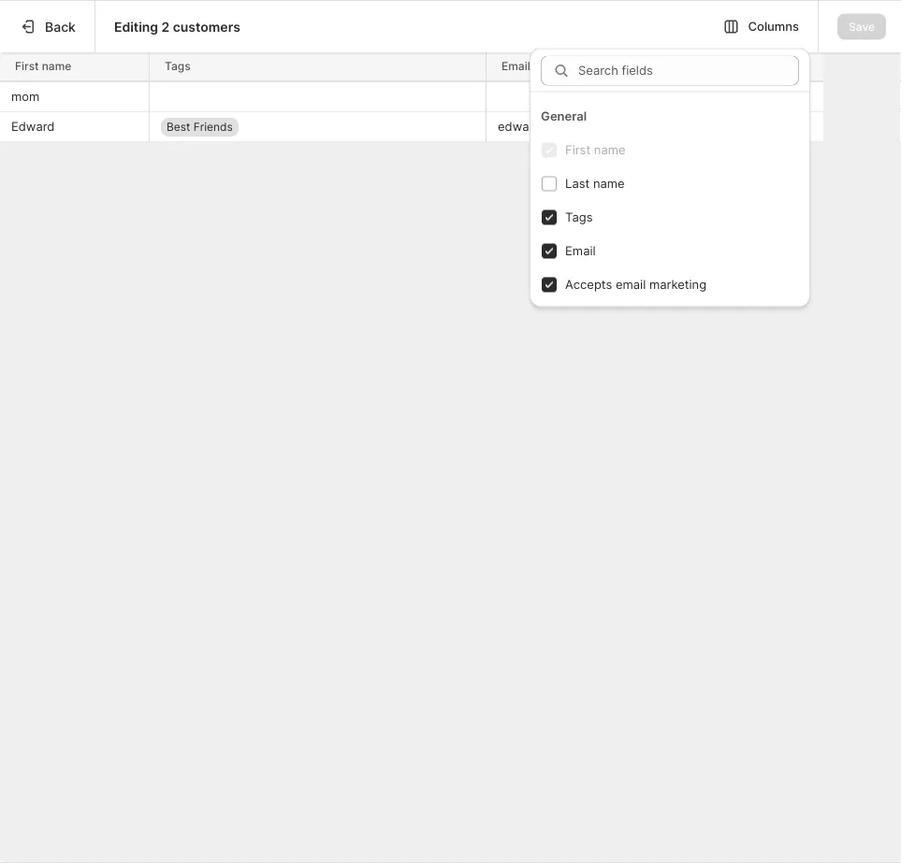Task type: locate. For each thing, give the bounding box(es) containing it.
first name up last name
[[565, 143, 626, 157]]

0 horizontal spatial first
[[15, 59, 39, 73]]

row
[[0, 52, 859, 82], [0, 82, 824, 112]]

accepts email marketing down email button
[[565, 277, 707, 292]]

marketing
[[805, 59, 859, 73], [649, 277, 707, 292]]

accepts email marketing button
[[541, 268, 799, 302]]

1 horizontal spatial accepts email marketing
[[726, 59, 859, 73]]

0 horizontal spatial tags
[[165, 59, 191, 73]]

name down shopify image
[[42, 59, 71, 73]]

email down ⌘ k button
[[502, 59, 530, 73]]

email inside column header
[[773, 59, 802, 73]]

tags inside button
[[565, 210, 593, 225]]

1 vertical spatial email
[[616, 277, 646, 292]]

name for "first name" button at top
[[594, 143, 626, 157]]

1 vertical spatial tags
[[565, 210, 593, 225]]

0 horizontal spatial first name
[[15, 59, 71, 73]]

⌘
[[702, 19, 713, 33]]

name up last name
[[594, 143, 626, 157]]

0 horizontal spatial accepts
[[565, 277, 612, 292]]

first
[[15, 59, 39, 73], [565, 143, 591, 157]]

back link
[[0, 1, 94, 52]]

first name down back link
[[15, 59, 71, 73]]

shopify image
[[38, 19, 96, 38]]

best
[[167, 120, 190, 134]]

0 horizontal spatial accepts email marketing
[[565, 277, 707, 292]]

0 vertical spatial marketing
[[805, 59, 859, 73]]

save
[[849, 20, 875, 33]]

0 horizontal spatial email
[[502, 59, 530, 73]]

1 horizontal spatial tags
[[565, 210, 593, 225]]

email down last
[[565, 244, 596, 258]]

editing
[[114, 19, 158, 35]]

first inside "first name" button
[[565, 143, 591, 157]]

Search fields text field
[[578, 56, 799, 86]]

1 vertical spatial name
[[594, 143, 626, 157]]

1 row from the top
[[0, 52, 859, 82]]

tags
[[165, 59, 191, 73], [565, 210, 593, 225]]

first name
[[15, 59, 71, 73], [565, 143, 626, 157]]

0 vertical spatial accepts
[[726, 59, 770, 73]]

first up last
[[565, 143, 591, 157]]

accepts email marketing
[[726, 59, 859, 73], [565, 277, 707, 292]]

0 vertical spatial tags
[[165, 59, 191, 73]]

accepts email marketing down columns
[[726, 59, 859, 73]]

tags down editing 2 customers
[[165, 59, 191, 73]]

tags down last
[[565, 210, 593, 225]]

0 vertical spatial email
[[773, 59, 802, 73]]

0 vertical spatial first
[[15, 59, 39, 73]]

1 vertical spatial first name
[[565, 143, 626, 157]]

marketing inside button
[[649, 277, 707, 292]]

0 horizontal spatial marketing
[[649, 277, 707, 292]]

columns
[[748, 19, 799, 34]]

back
[[45, 19, 76, 35]]

1 vertical spatial accepts email marketing
[[565, 277, 707, 292]]

name
[[42, 59, 71, 73], [594, 143, 626, 157], [593, 176, 625, 191]]

email inside editing 2 customers grid
[[502, 59, 530, 73]]

2 vertical spatial name
[[593, 176, 625, 191]]

email inside button
[[616, 277, 646, 292]]

first inside first name column header
[[15, 59, 39, 73]]

email
[[773, 59, 802, 73], [616, 277, 646, 292]]

email
[[502, 59, 530, 73], [565, 244, 596, 258]]

2
[[162, 19, 170, 35]]

marketing inside column header
[[805, 59, 859, 73]]

tags button
[[541, 201, 799, 234]]

save button
[[838, 14, 886, 40]]

1 horizontal spatial first name
[[565, 143, 626, 157]]

cell
[[150, 82, 487, 112]]

name right last
[[593, 176, 625, 191]]

tags column header
[[150, 52, 489, 82]]

accepts email marketing column header
[[711, 52, 859, 82]]

1 horizontal spatial marketing
[[805, 59, 859, 73]]

1 vertical spatial marketing
[[649, 277, 707, 292]]

0 vertical spatial accepts email marketing
[[726, 59, 859, 73]]

last name
[[565, 176, 625, 191]]

accepts down columns dropdown button
[[726, 59, 770, 73]]

0 vertical spatial first name
[[15, 59, 71, 73]]

0 vertical spatial name
[[42, 59, 71, 73]]

marketing down save button
[[805, 59, 859, 73]]

editing 2 customers grid
[[0, 52, 859, 142]]

1 horizontal spatial first
[[565, 143, 591, 157]]

0 vertical spatial email
[[502, 59, 530, 73]]

general
[[541, 109, 587, 124]]

1 vertical spatial email
[[565, 244, 596, 258]]

1 horizontal spatial email
[[773, 59, 802, 73]]

home link
[[11, 67, 213, 94]]

marketing down email button
[[649, 277, 707, 292]]

cell inside row
[[150, 82, 487, 112]]

customers
[[173, 19, 240, 35]]

best friends
[[167, 120, 233, 134]]

first left home
[[15, 59, 39, 73]]

0 horizontal spatial email
[[616, 277, 646, 292]]

1 horizontal spatial accepts
[[726, 59, 770, 73]]

first name button
[[541, 133, 799, 167]]

1 vertical spatial first
[[565, 143, 591, 157]]

tags inside column header
[[165, 59, 191, 73]]

accepts down email button
[[565, 277, 612, 292]]

email inside button
[[565, 244, 596, 258]]

accepts
[[726, 59, 770, 73], [565, 277, 612, 292]]

email down columns
[[773, 59, 802, 73]]

1 horizontal spatial email
[[565, 244, 596, 258]]

accepts inside button
[[565, 277, 612, 292]]

k
[[716, 19, 724, 33]]

accepts email marketing inside button
[[565, 277, 707, 292]]

email down email button
[[616, 277, 646, 292]]

email button
[[541, 234, 799, 268]]

1 vertical spatial accepts
[[565, 277, 612, 292]]



Task type: vqa. For each thing, say whether or not it's contained in the screenshot.
Analytics
no



Task type: describe. For each thing, give the bounding box(es) containing it.
accepts email marketing inside column header
[[726, 59, 859, 73]]

friends
[[194, 120, 233, 134]]

last
[[565, 176, 590, 191]]

last name button
[[541, 167, 799, 201]]

best friends row
[[0, 110, 824, 142]]

first name column header
[[0, 52, 153, 82]]

accepts inside column header
[[726, 59, 770, 73]]

first name inside button
[[565, 143, 626, 157]]

⌘ k button
[[225, 11, 732, 41]]

2 row from the top
[[0, 82, 824, 112]]

columns button
[[713, 10, 810, 44]]

name inside column header
[[42, 59, 71, 73]]

first name inside column header
[[15, 59, 71, 73]]

⌘ k
[[702, 19, 724, 33]]

row containing first name
[[0, 52, 859, 82]]

editing 2 customers
[[114, 19, 240, 35]]

home
[[45, 73, 79, 87]]

name for last name button
[[593, 176, 625, 191]]



